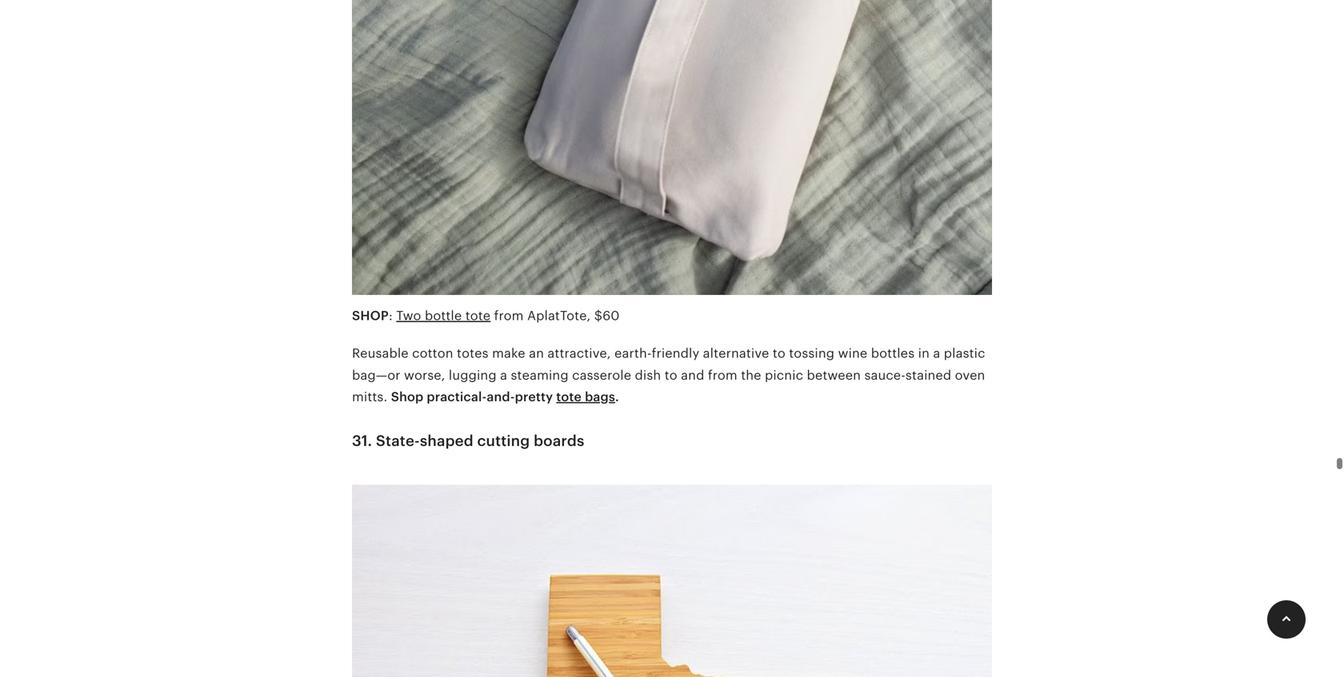 Task type: locate. For each thing, give the bounding box(es) containing it.
to
[[773, 347, 786, 361], [665, 368, 678, 383]]

1 vertical spatial to
[[665, 368, 678, 383]]

dish
[[635, 368, 661, 383]]

alternative
[[703, 347, 770, 361]]

an
[[529, 347, 544, 361]]

from
[[494, 309, 524, 323], [708, 368, 738, 383]]

0 vertical spatial tote
[[466, 309, 491, 323]]

.
[[616, 390, 619, 405]]

tote for bottle
[[466, 309, 491, 323]]

a
[[934, 347, 941, 361], [500, 368, 508, 383]]

31. state-shaped cutting boards
[[352, 433, 585, 450]]

to up picnic
[[773, 347, 786, 361]]

picnic
[[765, 368, 804, 383]]

casserole
[[572, 368, 632, 383]]

boards
[[534, 433, 585, 450]]

cotton
[[412, 347, 454, 361]]

lugging
[[449, 368, 497, 383]]

a right the in
[[934, 347, 941, 361]]

a up shop practical-and-pretty tote bags .
[[500, 368, 508, 383]]

1 vertical spatial tote
[[557, 390, 582, 405]]

from up make
[[494, 309, 524, 323]]

reusable
[[352, 347, 409, 361]]

0 horizontal spatial from
[[494, 309, 524, 323]]

1 horizontal spatial a
[[934, 347, 941, 361]]

tote right bottle at the top
[[466, 309, 491, 323]]

oven
[[955, 368, 986, 383]]

:
[[389, 309, 393, 323]]

tote left bags
[[557, 390, 582, 405]]

tossing
[[789, 347, 835, 361]]

tote
[[466, 309, 491, 323], [557, 390, 582, 405]]

bottles
[[871, 347, 915, 361]]

0 horizontal spatial tote
[[466, 309, 491, 323]]

1 horizontal spatial tote
[[557, 390, 582, 405]]

31.
[[352, 433, 372, 450]]

from down alternative
[[708, 368, 738, 383]]

shop : two bottle tote from aplattote, $60
[[352, 309, 620, 323]]

0 horizontal spatial a
[[500, 368, 508, 383]]

0 vertical spatial from
[[494, 309, 524, 323]]

steaming
[[511, 368, 569, 383]]

0 vertical spatial to
[[773, 347, 786, 361]]

mitts.
[[352, 390, 388, 405]]

two
[[396, 309, 421, 323]]

1 horizontal spatial from
[[708, 368, 738, 383]]

to left "and"
[[665, 368, 678, 383]]

stained
[[906, 368, 952, 383]]

1 horizontal spatial to
[[773, 347, 786, 361]]

cutting
[[477, 433, 530, 450]]

0 horizontal spatial to
[[665, 368, 678, 383]]

aplattote,
[[527, 309, 591, 323]]

1 vertical spatial a
[[500, 368, 508, 383]]

1 vertical spatial from
[[708, 368, 738, 383]]

unique wedding gift idea - state-shaped wood cutting boards image
[[352, 475, 993, 678]]



Task type: describe. For each thing, give the bounding box(es) containing it.
attractive,
[[548, 347, 611, 361]]

bags
[[585, 390, 616, 405]]

tote for pretty
[[557, 390, 582, 405]]

in
[[919, 347, 930, 361]]

earth-
[[615, 347, 652, 361]]

pretty
[[515, 390, 553, 405]]

shaped
[[420, 433, 474, 450]]

shop practical-and-pretty tote bags .
[[391, 390, 619, 405]]

worse,
[[404, 368, 445, 383]]

$60
[[595, 309, 620, 323]]

plastic
[[944, 347, 986, 361]]

between
[[807, 368, 861, 383]]

shop
[[352, 309, 389, 323]]

practical-
[[427, 390, 487, 405]]

shop
[[391, 390, 424, 405]]

bag—or
[[352, 368, 401, 383]]

practical wedding registry gift idea - cotton tote bags image
[[352, 0, 993, 305]]

sauce-
[[865, 368, 906, 383]]

reusable cotton totes make an attractive, earth-friendly alternative to tossing wine bottles in a plastic bag—or worse, lugging a steaming casserole dish to and from the picnic between sauce-stained oven mitts.
[[352, 347, 986, 405]]

friendly
[[652, 347, 700, 361]]

state-
[[376, 433, 420, 450]]

totes
[[457, 347, 489, 361]]

the
[[741, 368, 762, 383]]

make
[[492, 347, 526, 361]]

two bottle tote link
[[396, 309, 491, 323]]

and-
[[487, 390, 515, 405]]

from inside reusable cotton totes make an attractive, earth-friendly alternative to tossing wine bottles in a plastic bag—or worse, lugging a steaming casserole dish to and from the picnic between sauce-stained oven mitts.
[[708, 368, 738, 383]]

bottle
[[425, 309, 462, 323]]

0 vertical spatial a
[[934, 347, 941, 361]]

and
[[681, 368, 705, 383]]

wine
[[838, 347, 868, 361]]

tote bags link
[[557, 390, 616, 405]]



Task type: vqa. For each thing, say whether or not it's contained in the screenshot.
top 'service'
no



